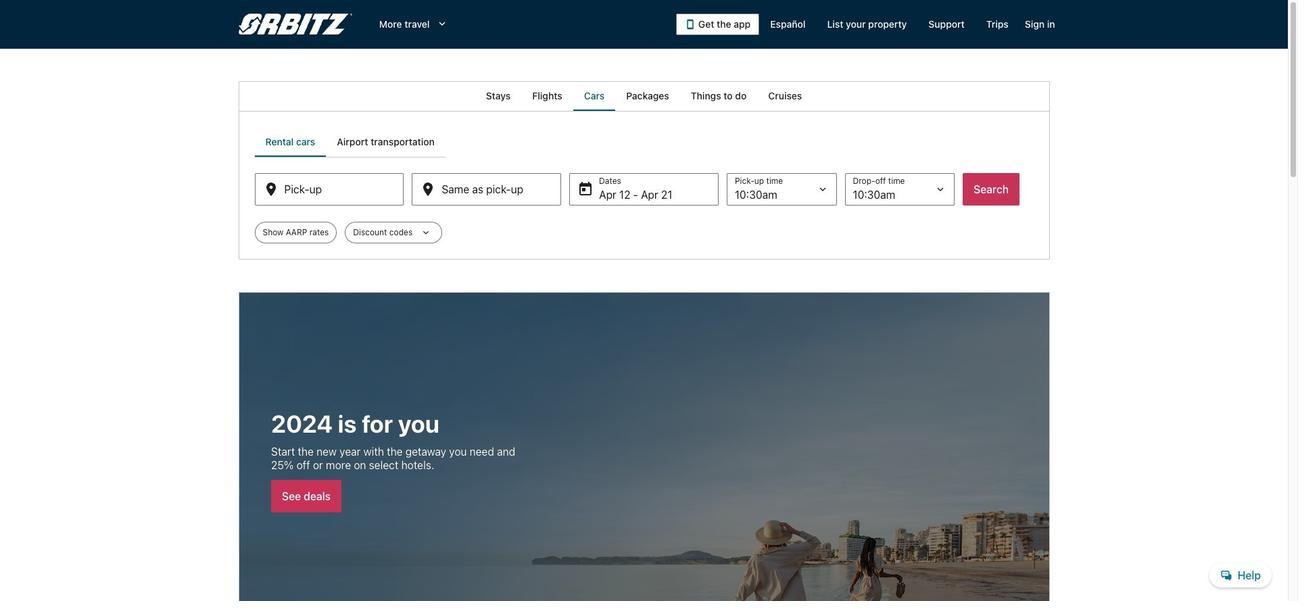 Task type: vqa. For each thing, say whether or not it's contained in the screenshot.
Download the app button icon
yes



Task type: locate. For each thing, give the bounding box(es) containing it.
travel sale activities deals image
[[238, 292, 1050, 601]]

main content
[[0, 81, 1288, 601]]

1 vertical spatial tab list
[[255, 127, 446, 157]]

tab list
[[238, 81, 1050, 111], [255, 127, 446, 157]]

orbitz logo image
[[238, 14, 352, 35]]



Task type: describe. For each thing, give the bounding box(es) containing it.
download the app button image
[[685, 19, 696, 30]]

0 vertical spatial tab list
[[238, 81, 1050, 111]]



